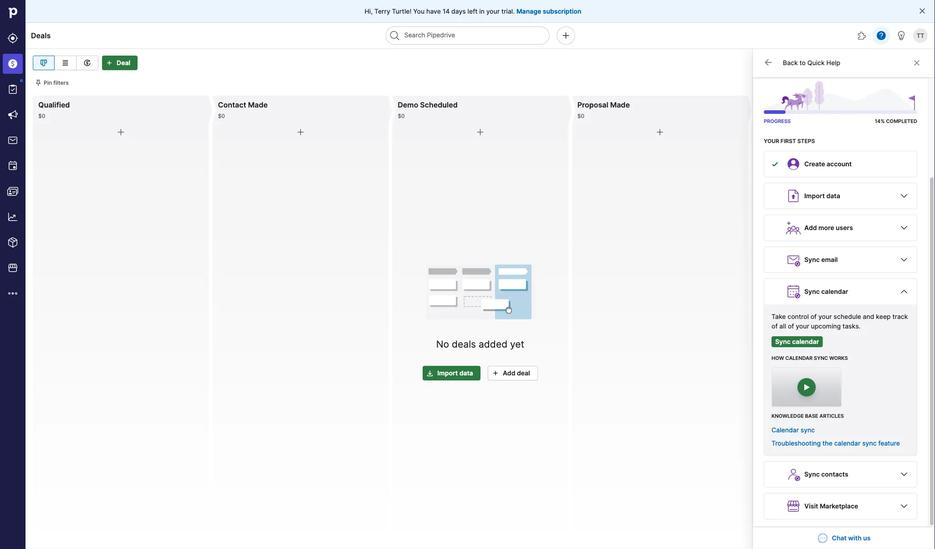 Task type: describe. For each thing, give the bounding box(es) containing it.
days
[[452, 7, 466, 15]]

tt button
[[912, 26, 930, 45]]

add deal button
[[488, 366, 538, 380]]

color primary image inside pin filters button
[[35, 79, 42, 87]]

hi, terry turtle! you have 14 days left in your  trial. manage subscription
[[365, 7, 582, 15]]

color primary inverted image for deal
[[104, 59, 115, 67]]

products image
[[7, 237, 18, 248]]

knowledge base articles
[[772, 413, 845, 419]]

sync contacts
[[805, 471, 849, 478]]

sales inbox image
[[7, 135, 18, 146]]

import data button
[[423, 366, 481, 380]]

the
[[823, 439, 833, 447]]

deal button
[[102, 56, 138, 70]]

negotiations started
[[758, 100, 831, 109]]

campaigns image
[[7, 109, 18, 120]]

with
[[849, 534, 862, 542]]

chat with us
[[833, 534, 871, 542]]

troubleshooting the calendar sync feature
[[772, 439, 901, 447]]

add more users
[[805, 224, 854, 232]]

take
[[772, 313, 787, 320]]

calendar sync link
[[772, 426, 816, 434]]

calendar inside sync calendar link
[[793, 338, 820, 346]]

turtle!
[[392, 7, 412, 15]]

negotiations
[[758, 100, 803, 109]]

list image
[[60, 57, 71, 68]]

and
[[864, 313, 875, 320]]

forecast image
[[82, 57, 93, 68]]

sync calendar link
[[772, 336, 823, 347]]

tt
[[917, 32, 925, 39]]

create
[[805, 160, 826, 168]]

create account
[[805, 160, 852, 168]]

activity
[[891, 80, 910, 86]]

to
[[800, 59, 806, 67]]

marketplace
[[820, 503, 859, 510]]

deal
[[517, 369, 530, 377]]

next
[[877, 80, 889, 86]]

14% completed
[[876, 118, 918, 124]]

sales assistant image
[[897, 30, 908, 41]]

demo
[[398, 100, 419, 109]]

feature
[[879, 439, 901, 447]]

quick help image
[[877, 30, 887, 41]]

calendar right the
[[835, 439, 861, 447]]

add deal
[[503, 369, 530, 377]]

leads image
[[7, 33, 18, 44]]

sync email
[[805, 256, 838, 264]]

no
[[437, 338, 449, 350]]

chat
[[833, 534, 847, 542]]

hi,
[[365, 7, 373, 15]]

email
[[822, 256, 838, 264]]

pipeline image
[[38, 57, 49, 68]]

contact made
[[218, 100, 268, 109]]

color primary inverted image for import data
[[425, 370, 436, 377]]

back
[[784, 59, 798, 67]]

color positive image
[[772, 160, 779, 168]]

articles
[[820, 413, 845, 419]]

color undefined image
[[7, 84, 18, 95]]

qualified
[[38, 100, 70, 109]]

visit marketplace
[[805, 503, 859, 510]]

deal
[[117, 59, 130, 67]]

deals
[[31, 31, 51, 40]]

sync calendar inside sync calendar link
[[776, 338, 820, 346]]

activities image
[[7, 160, 18, 171]]

pipeline
[[815, 59, 839, 67]]

proposal made
[[578, 100, 630, 109]]

add for add more users
[[805, 224, 818, 232]]

0 vertical spatial import
[[805, 192, 825, 200]]

0 vertical spatial your
[[487, 7, 500, 15]]

home image
[[6, 6, 20, 20]]

sync left email
[[805, 256, 820, 264]]

track
[[893, 313, 909, 320]]

account
[[827, 160, 852, 168]]

proposal
[[578, 100, 609, 109]]

how
[[772, 355, 785, 361]]

terry
[[375, 7, 391, 15]]

contacts
[[822, 471, 849, 478]]

in
[[480, 7, 485, 15]]

help
[[827, 59, 841, 67]]

2 horizontal spatial of
[[811, 313, 817, 320]]



Task type: vqa. For each thing, say whether or not it's contained in the screenshot.
EDIT PIPELINE ICON
no



Task type: locate. For each thing, give the bounding box(es) containing it.
have
[[427, 7, 441, 15]]

import data
[[805, 192, 841, 200], [438, 369, 474, 377]]

0 horizontal spatial import
[[438, 369, 458, 377]]

add left deal
[[503, 369, 516, 377]]

deals
[[452, 338, 476, 350]]

manage subscription link
[[517, 7, 582, 16]]

sync left feature
[[863, 439, 877, 447]]

your right in
[[487, 7, 500, 15]]

your up upcoming
[[819, 313, 833, 320]]

first
[[781, 138, 797, 144]]

pin
[[44, 80, 52, 86]]

1 made from the left
[[248, 100, 268, 109]]

of left all
[[772, 322, 778, 330]]

troubleshooting the calendar sync feature link
[[772, 439, 901, 447]]

14%
[[876, 118, 886, 124]]

sync calendar up how calendar sync works
[[776, 338, 820, 346]]

1 horizontal spatial of
[[789, 322, 795, 330]]

0 vertical spatial sync calendar
[[805, 288, 849, 296]]

progress
[[764, 118, 791, 124]]

14
[[443, 7, 450, 15]]

sync calendar
[[805, 288, 849, 296], [776, 338, 820, 346]]

started
[[805, 100, 831, 109]]

knowledge
[[772, 413, 804, 419]]

completed
[[887, 118, 918, 124]]

1 horizontal spatial import data
[[805, 192, 841, 200]]

0 horizontal spatial add
[[503, 369, 516, 377]]

made
[[248, 100, 268, 109], [611, 100, 630, 109]]

0 horizontal spatial import data
[[438, 369, 474, 377]]

import down no
[[438, 369, 458, 377]]

keep
[[877, 313, 891, 320]]

quick add image
[[561, 30, 572, 41]]

your
[[764, 138, 780, 144]]

yet
[[511, 338, 525, 350]]

visit
[[805, 503, 819, 510]]

quick
[[808, 59, 825, 67]]

0 horizontal spatial color primary inverted image
[[104, 59, 115, 67]]

of right all
[[789, 322, 795, 330]]

subscription
[[543, 7, 582, 15]]

sync calendar down email
[[805, 288, 849, 296]]

sync left contacts
[[805, 471, 820, 478]]

base
[[806, 413, 819, 419]]

2 made from the left
[[611, 100, 630, 109]]

troubleshooting
[[772, 439, 821, 447]]

2 vertical spatial your
[[796, 322, 810, 330]]

data inside button
[[460, 369, 474, 377]]

your down control
[[796, 322, 810, 330]]

filters
[[53, 80, 69, 86]]

color primary image
[[915, 59, 926, 67], [115, 127, 126, 138], [295, 127, 306, 138], [899, 222, 910, 233], [899, 286, 910, 297], [899, 501, 910, 512]]

tasks.
[[843, 322, 861, 330]]

menu item
[[0, 51, 26, 77]]

1 vertical spatial sync
[[801, 426, 816, 434]]

everyone
[[886, 59, 915, 67]]

0 vertical spatial sync
[[814, 355, 829, 361]]

everyone button
[[873, 56, 929, 70]]

add inside button
[[503, 369, 516, 377]]

color primary image inside pipeline button
[[802, 59, 813, 67]]

your
[[487, 7, 500, 15], [819, 313, 833, 320], [796, 322, 810, 330]]

more image
[[7, 288, 18, 299]]

2 horizontal spatial your
[[819, 313, 833, 320]]

0 horizontal spatial made
[[248, 100, 268, 109]]

1 horizontal spatial color primary inverted image
[[425, 370, 436, 377]]

1 vertical spatial import
[[438, 369, 458, 377]]

deals image
[[7, 58, 18, 69]]

calendar up how calendar sync works
[[793, 338, 820, 346]]

1 vertical spatial color primary inverted image
[[425, 370, 436, 377]]

demo scheduled
[[398, 100, 458, 109]]

calendar up schedule at the right bottom
[[822, 288, 849, 296]]

by:
[[867, 80, 875, 86]]

control
[[788, 313, 809, 320]]

color secondary image left "$0"
[[764, 58, 774, 67]]

data down 'deals'
[[460, 369, 474, 377]]

change order image
[[840, 79, 847, 87]]

calendar down sync calendar link at the bottom of the page
[[786, 355, 813, 361]]

scheduled
[[420, 100, 458, 109]]

made right proposal
[[611, 100, 630, 109]]

0 horizontal spatial color secondary image
[[764, 58, 774, 67]]

your first steps
[[764, 138, 816, 144]]

1 vertical spatial sync calendar
[[776, 338, 820, 346]]

upcoming
[[812, 322, 842, 330]]

us
[[864, 534, 871, 542]]

added
[[479, 338, 508, 350]]

import data up more at the right top of the page
[[805, 192, 841, 200]]

0 vertical spatial import data
[[805, 192, 841, 200]]

2 vertical spatial sync
[[863, 439, 877, 447]]

import data down 'deals'
[[438, 369, 474, 377]]

marketplace image
[[7, 263, 18, 273]]

you
[[414, 7, 425, 15]]

color primary image inside add deal button
[[490, 370, 501, 377]]

import down create
[[805, 192, 825, 200]]

0 vertical spatial data
[[827, 192, 841, 200]]

how calendar sync works
[[772, 355, 849, 361]]

trial.
[[502, 7, 515, 15]]

contacts image
[[7, 186, 18, 197]]

take control of your schedule and keep track of all of your upcoming tasks.
[[772, 313, 909, 330]]

pin filters button
[[33, 77, 72, 88]]

0 vertical spatial color primary inverted image
[[104, 59, 115, 67]]

$0
[[784, 59, 793, 67]]

sync down "knowledge base articles"
[[801, 426, 816, 434]]

made for contact made
[[248, 100, 268, 109]]

data up add more users
[[827, 192, 841, 200]]

color secondary image up the info icon
[[912, 59, 923, 67]]

color primary inverted image inside deal button
[[104, 59, 115, 67]]

1 horizontal spatial made
[[611, 100, 630, 109]]

menu
[[0, 0, 26, 549]]

calendar sync
[[772, 426, 816, 434]]

sync
[[814, 355, 829, 361], [801, 426, 816, 434], [863, 439, 877, 447]]

1 horizontal spatial your
[[796, 322, 810, 330]]

1 horizontal spatial data
[[827, 192, 841, 200]]

manage
[[517, 7, 542, 15]]

works
[[830, 355, 849, 361]]

import inside button
[[438, 369, 458, 377]]

info image
[[921, 79, 929, 87]]

pin filters
[[44, 80, 69, 86]]

color primary inverted image inside import data button
[[425, 370, 436, 377]]

of right control
[[811, 313, 817, 320]]

import
[[805, 192, 825, 200], [438, 369, 458, 377]]

0 vertical spatial add
[[805, 224, 818, 232]]

0 horizontal spatial your
[[487, 7, 500, 15]]

color primary inverted image
[[104, 59, 115, 67], [425, 370, 436, 377]]

sync down all
[[776, 338, 791, 346]]

sync up control
[[805, 288, 820, 296]]

calendar
[[772, 426, 800, 434]]

0 horizontal spatial of
[[772, 322, 778, 330]]

no deals added yet
[[437, 338, 525, 350]]

1 vertical spatial your
[[819, 313, 833, 320]]

1 vertical spatial data
[[460, 369, 474, 377]]

pipeline button
[[800, 56, 854, 70]]

steps
[[798, 138, 816, 144]]

all
[[780, 322, 787, 330]]

1 horizontal spatial color secondary image
[[912, 59, 923, 67]]

color secondary image
[[764, 58, 774, 67], [912, 59, 923, 67]]

1 vertical spatial add
[[503, 369, 516, 377]]

1 vertical spatial import data
[[438, 369, 474, 377]]

more
[[819, 224, 835, 232]]

add left more at the right top of the page
[[805, 224, 818, 232]]

data
[[827, 192, 841, 200], [460, 369, 474, 377]]

Search Pipedrive field
[[386, 26, 550, 45]]

contact
[[218, 100, 246, 109]]

0 horizontal spatial data
[[460, 369, 474, 377]]

users
[[836, 224, 854, 232]]

schedule
[[834, 313, 862, 320]]

made right contact
[[248, 100, 268, 109]]

import data inside button
[[438, 369, 474, 377]]

sort by: next activity
[[854, 80, 910, 86]]

left
[[468, 7, 478, 15]]

1 horizontal spatial import
[[805, 192, 825, 200]]

insights image
[[7, 212, 18, 222]]

of
[[811, 313, 817, 320], [772, 322, 778, 330], [789, 322, 795, 330]]

sort
[[854, 80, 866, 86]]

made for proposal made
[[611, 100, 630, 109]]

color primary image inside everyone button
[[915, 59, 926, 67]]

add for add deal
[[503, 369, 516, 377]]

color primary image
[[919, 7, 927, 15], [802, 59, 813, 67], [35, 79, 42, 87], [910, 79, 918, 87], [475, 127, 486, 138], [655, 127, 666, 138], [899, 191, 910, 201], [899, 254, 910, 265], [490, 370, 501, 377], [899, 469, 910, 480]]

calendar
[[822, 288, 849, 296], [793, 338, 820, 346], [786, 355, 813, 361], [835, 439, 861, 447]]

sync left works
[[814, 355, 829, 361]]

1 horizontal spatial add
[[805, 224, 818, 232]]



